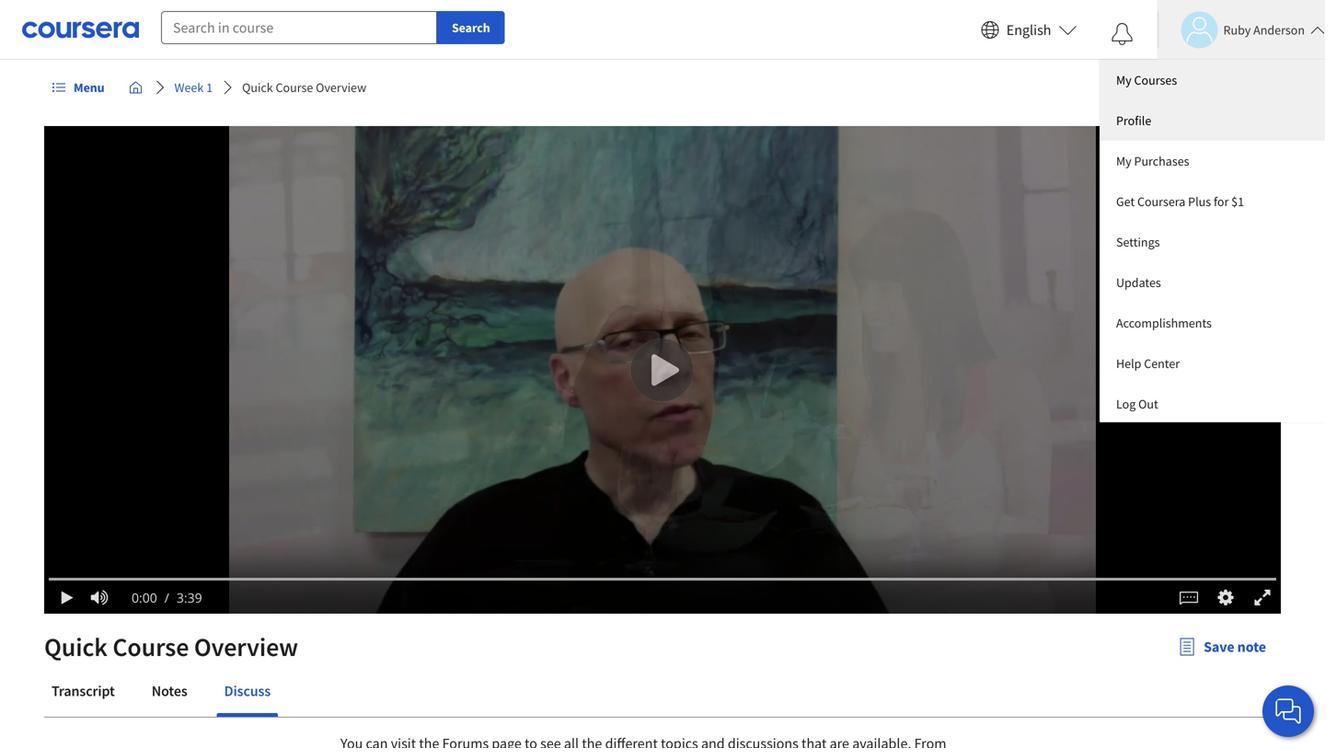 Task type: vqa. For each thing, say whether or not it's contained in the screenshot.
Google
no



Task type: locate. For each thing, give the bounding box(es) containing it.
my for my purchases
[[1116, 153, 1132, 169]]

ruby anderson button
[[1157, 12, 1325, 48]]

/
[[164, 589, 169, 606]]

my left courses
[[1116, 72, 1132, 88]]

related lecture content tabs tab list
[[44, 669, 1281, 717]]

0 vertical spatial my
[[1116, 72, 1132, 88]]

notes
[[152, 682, 187, 700]]

0 vertical spatial quick
[[242, 79, 273, 96]]

0:00 / 3:39
[[132, 589, 202, 606]]

coursera image
[[22, 15, 139, 44]]

english
[[1007, 21, 1051, 39]]

quick course overview up "notes"
[[44, 631, 298, 663]]

anderson
[[1253, 22, 1305, 38]]

quick right 1
[[242, 79, 273, 96]]

overview
[[316, 79, 366, 96], [194, 631, 298, 663]]

get coursera plus for $1
[[1116, 193, 1244, 210]]

chat with us image
[[1274, 697, 1303, 726]]

settings link
[[1100, 222, 1325, 262]]

1 vertical spatial my
[[1116, 153, 1132, 169]]

quick
[[242, 79, 273, 96], [44, 631, 108, 663]]

my courses link
[[1100, 60, 1325, 100]]

log
[[1116, 396, 1136, 412]]

course up notes button
[[113, 631, 189, 663]]

course down search in course text box
[[276, 79, 313, 96]]

1 vertical spatial course
[[113, 631, 189, 663]]

0 vertical spatial course
[[276, 79, 313, 96]]

0 horizontal spatial quick
[[44, 631, 108, 663]]

my purchases link
[[1100, 141, 1325, 181]]

overview down search in course text box
[[316, 79, 366, 96]]

discuss button
[[217, 669, 278, 713]]

2 my from the top
[[1116, 153, 1132, 169]]

1 horizontal spatial overview
[[316, 79, 366, 96]]

week
[[174, 79, 204, 96]]

quick up transcript at the left
[[44, 631, 108, 663]]

my left purchases
[[1116, 153, 1132, 169]]

overview up discuss on the left bottom
[[194, 631, 298, 663]]

0 minutes 0 seconds element
[[132, 589, 157, 606]]

1 my from the top
[[1116, 72, 1132, 88]]

0:00
[[132, 589, 157, 606]]

week 1
[[174, 79, 213, 96]]

show notifications image
[[1111, 23, 1133, 45]]

search
[[452, 19, 490, 36]]

transcript button
[[44, 669, 122, 713]]

plus
[[1188, 193, 1211, 210]]

ruby anderson menu
[[1100, 60, 1325, 422]]

1 horizontal spatial course
[[276, 79, 313, 96]]

my purchases
[[1116, 153, 1189, 169]]

discuss
[[224, 682, 271, 700]]

help center
[[1116, 355, 1180, 372]]

help
[[1116, 355, 1141, 372]]

quick course overview
[[242, 79, 366, 96], [44, 631, 298, 663]]

quick course overview down search in course text box
[[242, 79, 366, 96]]

quick course overview link
[[235, 71, 374, 104]]

1 vertical spatial quick course overview
[[44, 631, 298, 663]]

0 horizontal spatial overview
[[194, 631, 298, 663]]

$1
[[1231, 193, 1244, 210]]

course
[[276, 79, 313, 96], [113, 631, 189, 663]]

home image
[[128, 80, 143, 95]]

out
[[1138, 396, 1158, 412]]

menu button
[[44, 71, 112, 104]]

my
[[1116, 72, 1132, 88], [1116, 153, 1132, 169]]

center
[[1144, 355, 1180, 372]]

courses
[[1134, 72, 1177, 88]]



Task type: describe. For each thing, give the bounding box(es) containing it.
1 vertical spatial quick
[[44, 631, 108, 663]]

1 horizontal spatial quick
[[242, 79, 273, 96]]

purchases
[[1134, 153, 1189, 169]]

updates
[[1116, 274, 1161, 291]]

3 minutes 39 seconds element
[[177, 589, 202, 606]]

accomplishments link
[[1100, 303, 1325, 343]]

for
[[1214, 193, 1229, 210]]

updates link
[[1100, 262, 1325, 303]]

0 vertical spatial overview
[[316, 79, 366, 96]]

get coursera plus for $1 link
[[1100, 181, 1325, 222]]

coursera
[[1137, 193, 1186, 210]]

my for my courses
[[1116, 72, 1132, 88]]

Search in course text field
[[161, 11, 437, 44]]

1 vertical spatial overview
[[194, 631, 298, 663]]

save
[[1204, 638, 1235, 656]]

my courses
[[1116, 72, 1177, 88]]

profile
[[1116, 112, 1151, 129]]

transcript
[[52, 682, 115, 700]]

log out
[[1116, 396, 1158, 412]]

1
[[206, 79, 213, 96]]

ruby anderson
[[1223, 22, 1305, 38]]

ruby
[[1223, 22, 1251, 38]]

log out button
[[1100, 384, 1325, 422]]

full screen image
[[1251, 588, 1274, 607]]

3:39
[[177, 589, 202, 606]]

0 vertical spatial quick course overview
[[242, 79, 366, 96]]

play image
[[58, 590, 77, 605]]

mute image
[[88, 588, 111, 607]]

profile link
[[1100, 100, 1325, 141]]

notes button
[[144, 669, 195, 713]]

save note
[[1204, 638, 1266, 656]]

menu
[[74, 79, 104, 96]]

save note button
[[1163, 625, 1281, 669]]

accomplishments
[[1116, 315, 1212, 331]]

week 1 link
[[167, 71, 220, 104]]

get
[[1116, 193, 1135, 210]]

search button
[[437, 11, 505, 44]]

help center link
[[1100, 343, 1325, 384]]

settings
[[1116, 234, 1160, 250]]

note
[[1237, 638, 1266, 656]]

english button
[[973, 0, 1084, 60]]

0 horizontal spatial course
[[113, 631, 189, 663]]



